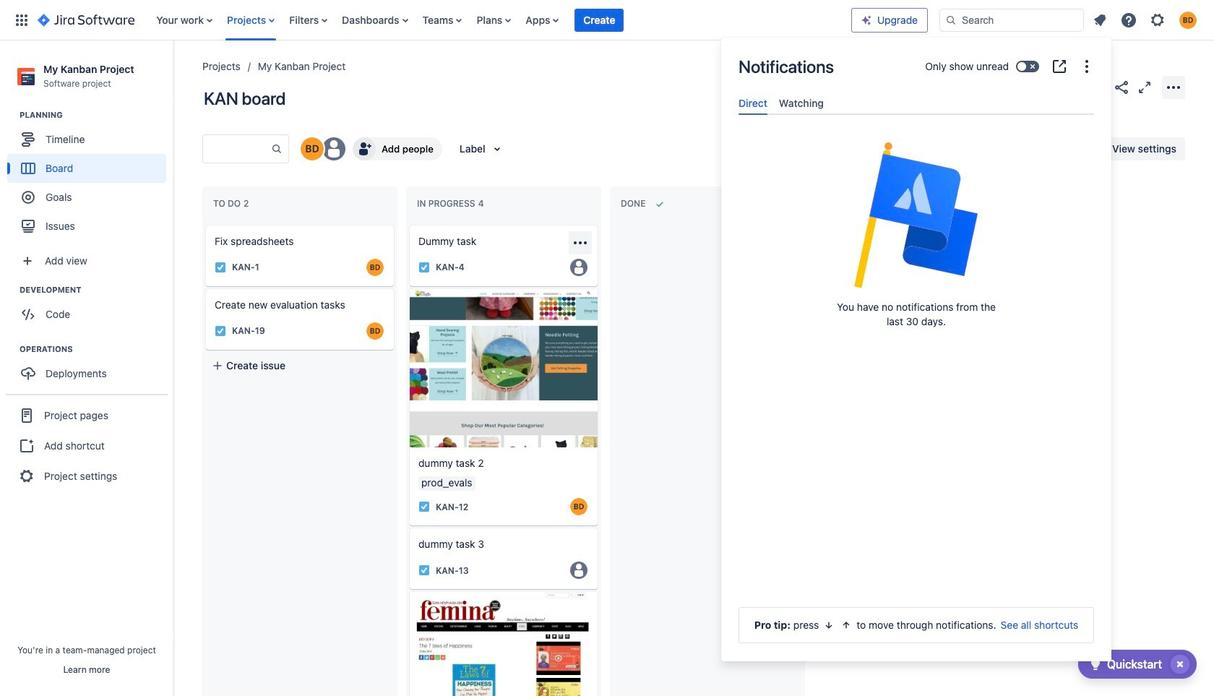 Task type: vqa. For each thing, say whether or not it's contained in the screenshot.
the middle HEADING
yes



Task type: locate. For each thing, give the bounding box(es) containing it.
dialog
[[721, 38, 1112, 661]]

2 vertical spatial heading
[[20, 343, 173, 355]]

more actions image
[[1165, 78, 1182, 96]]

0 vertical spatial heading
[[20, 109, 173, 121]]

task image
[[215, 262, 226, 273], [418, 565, 430, 576]]

0 vertical spatial task image
[[418, 262, 430, 273]]

tab list
[[733, 91, 1100, 115]]

enter full screen image
[[1136, 78, 1154, 96]]

group
[[7, 109, 173, 245], [7, 284, 173, 333], [7, 343, 173, 393], [6, 394, 168, 497]]

1 vertical spatial task image
[[418, 565, 430, 576]]

tab panel
[[733, 115, 1100, 128]]

0 vertical spatial task image
[[215, 262, 226, 273]]

sidebar element
[[0, 40, 173, 696]]

list item
[[575, 0, 624, 40]]

help image
[[1120, 11, 1138, 29]]

add people image
[[356, 140, 373, 158]]

search image
[[945, 14, 957, 26]]

star kan board image
[[1090, 78, 1107, 96]]

heading
[[20, 109, 173, 121], [20, 284, 173, 296], [20, 343, 173, 355]]

import image
[[918, 140, 935, 158]]

task image
[[418, 262, 430, 273], [215, 325, 226, 337], [418, 501, 430, 513]]

group for "planning" image
[[7, 109, 173, 245]]

1 vertical spatial heading
[[20, 284, 173, 296]]

operations image
[[2, 341, 20, 358]]

banner
[[0, 0, 1214, 40]]

None search field
[[940, 8, 1084, 31]]

open notifications in a new tab image
[[1051, 58, 1068, 75]]

1 vertical spatial task image
[[215, 325, 226, 337]]

3 heading from the top
[[20, 343, 173, 355]]

list
[[149, 0, 851, 40], [1087, 7, 1206, 33]]

jira software image
[[38, 11, 135, 29], [38, 11, 135, 29]]

2 heading from the top
[[20, 284, 173, 296]]

heading for group corresponding to development icon
[[20, 284, 173, 296]]

sidebar navigation image
[[158, 58, 189, 87]]

2 vertical spatial task image
[[418, 501, 430, 513]]

in progress element
[[417, 198, 487, 209]]

1 heading from the top
[[20, 109, 173, 121]]

1 horizontal spatial task image
[[418, 565, 430, 576]]

primary element
[[9, 0, 851, 40]]

settings image
[[1149, 11, 1167, 29]]

create issue image
[[196, 215, 213, 233], [196, 279, 213, 296], [400, 279, 417, 296]]

goal image
[[22, 191, 35, 204]]



Task type: describe. For each thing, give the bounding box(es) containing it.
more image
[[1078, 58, 1096, 75]]

arrow down image
[[824, 619, 835, 631]]

your profile and settings image
[[1180, 11, 1197, 29]]

arrow up image
[[841, 619, 852, 631]]

create issue image for left task image
[[196, 215, 213, 233]]

heading for group for 'operations' icon
[[20, 343, 173, 355]]

0 horizontal spatial task image
[[215, 262, 226, 273]]

group for 'operations' icon
[[7, 343, 173, 393]]

more actions for kan-4 dummy task image
[[572, 234, 589, 252]]

to do element
[[213, 198, 252, 209]]

Search field
[[940, 8, 1084, 31]]

group for development icon
[[7, 284, 173, 333]]

create issue image
[[400, 215, 417, 233]]

Search this board text field
[[203, 136, 271, 162]]

development image
[[2, 281, 20, 299]]

notifications image
[[1091, 11, 1109, 29]]

dismiss quickstart image
[[1169, 653, 1192, 676]]

appswitcher icon image
[[13, 11, 30, 29]]

0 horizontal spatial list
[[149, 0, 851, 40]]

create issue image for the middle task icon
[[196, 279, 213, 296]]

planning image
[[2, 106, 20, 124]]

heading for group associated with "planning" image
[[20, 109, 173, 121]]

1 horizontal spatial list
[[1087, 7, 1206, 33]]



